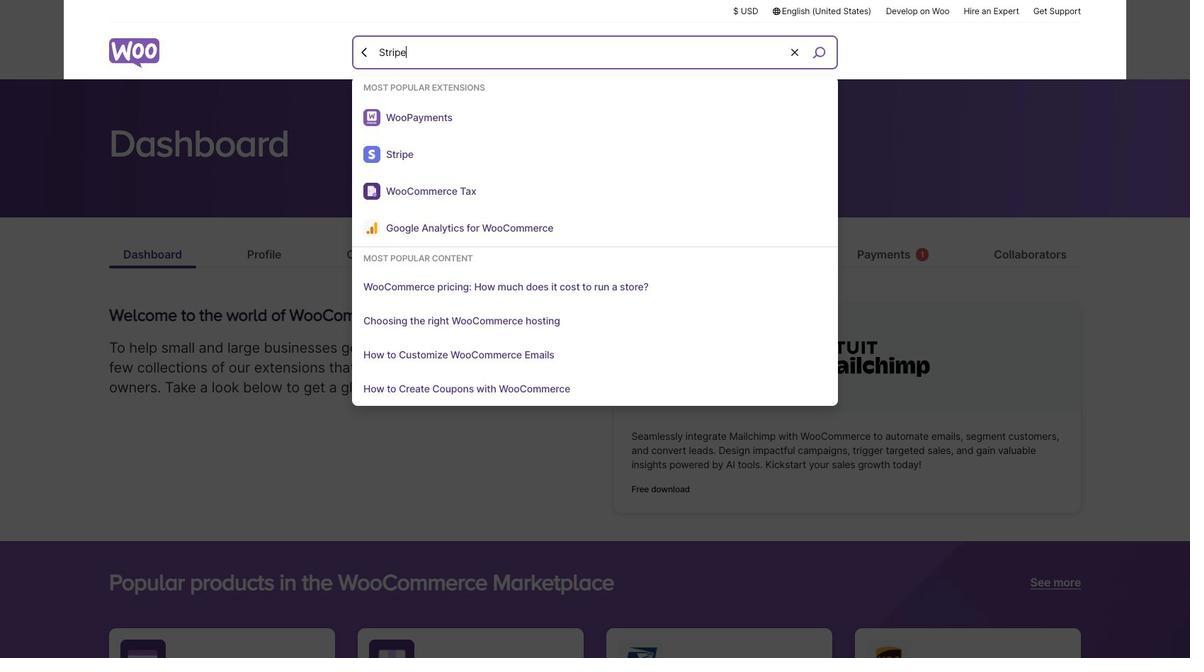 Task type: locate. For each thing, give the bounding box(es) containing it.
1 vertical spatial group
[[352, 253, 839, 406]]

list box
[[352, 82, 839, 406]]

None search field
[[352, 35, 839, 406]]

group
[[352, 82, 839, 247], [352, 253, 839, 406]]

0 vertical spatial group
[[352, 82, 839, 247]]

Find extensions, themes, guides, and more… search field
[[376, 38, 790, 67]]

close search image
[[358, 45, 372, 59]]



Task type: vqa. For each thing, say whether or not it's contained in the screenshot.
2nd group from the top
yes



Task type: describe. For each thing, give the bounding box(es) containing it.
1 group from the top
[[352, 82, 839, 247]]

2 group from the top
[[352, 253, 839, 406]]



